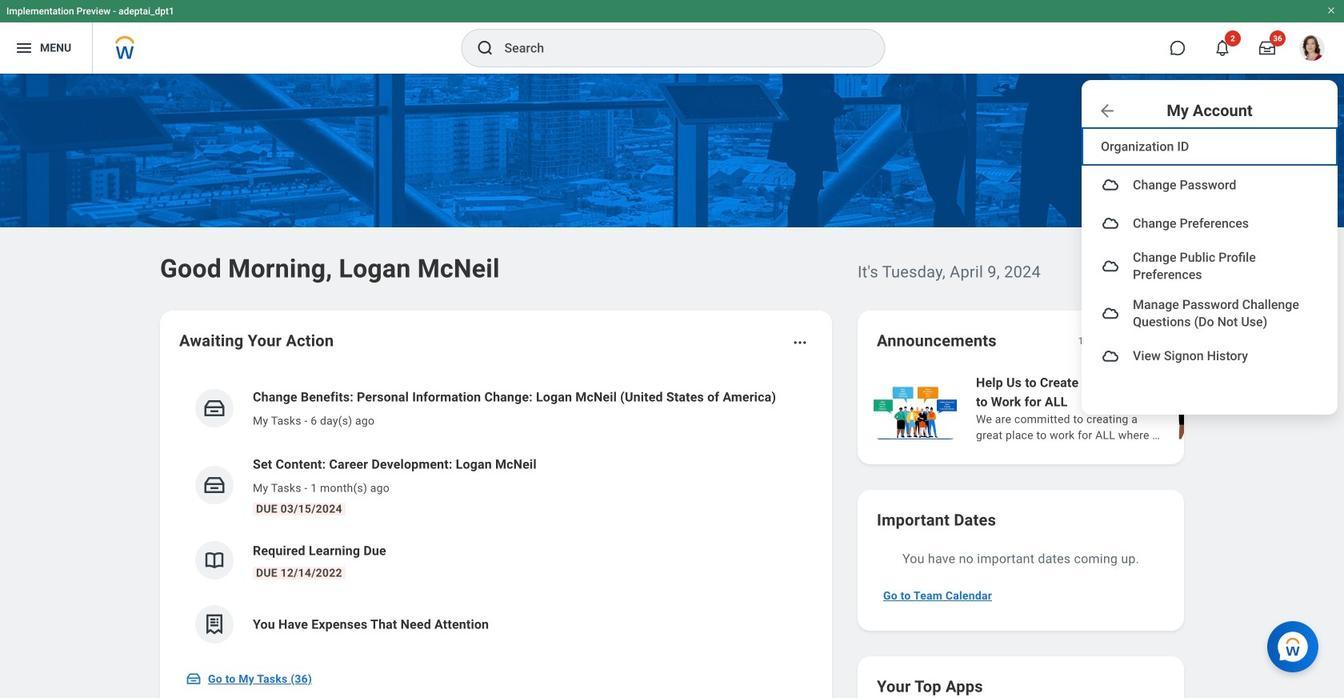 Task type: describe. For each thing, give the bounding box(es) containing it.
4 menu item from the top
[[1082, 290, 1339, 337]]

chevron right small image
[[1145, 333, 1161, 349]]

close environment banner image
[[1327, 6, 1337, 15]]

avatar image for second menu item
[[1102, 214, 1121, 233]]

1 vertical spatial inbox image
[[186, 671, 202, 687]]

0 horizontal spatial list
[[179, 375, 813, 656]]

2 menu item from the top
[[1082, 204, 1339, 243]]

avatar image for 1st menu item from the bottom of the page
[[1102, 346, 1121, 366]]

logan mcneil image
[[1300, 35, 1326, 61]]

5 menu item from the top
[[1082, 337, 1339, 375]]

avatar image for third menu item from the top
[[1102, 257, 1121, 276]]

inbox large image
[[1260, 40, 1276, 56]]



Task type: locate. For each thing, give the bounding box(es) containing it.
avatar image for 5th menu item from the bottom of the page
[[1102, 175, 1121, 195]]

avatar image for fourth menu item
[[1102, 304, 1121, 323]]

main content
[[0, 74, 1345, 698]]

back image
[[1098, 101, 1118, 120]]

search image
[[476, 38, 495, 58]]

0 horizontal spatial inbox image
[[186, 671, 202, 687]]

3 avatar image from the top
[[1102, 257, 1121, 276]]

inbox image
[[203, 396, 227, 420], [186, 671, 202, 687]]

list
[[871, 371, 1345, 445], [179, 375, 813, 656]]

5 avatar image from the top
[[1102, 346, 1121, 366]]

Search Workday  search field
[[505, 30, 852, 66]]

inbox image
[[203, 473, 227, 497]]

0 vertical spatial inbox image
[[203, 396, 227, 420]]

chevron left small image
[[1116, 333, 1132, 349]]

2 avatar image from the top
[[1102, 214, 1121, 233]]

notifications large image
[[1215, 40, 1231, 56]]

banner
[[0, 0, 1345, 415]]

book open image
[[203, 548, 227, 572]]

3 menu item from the top
[[1082, 243, 1339, 290]]

avatar image
[[1102, 175, 1121, 195], [1102, 214, 1121, 233], [1102, 257, 1121, 276], [1102, 304, 1121, 323], [1102, 346, 1121, 366]]

dashboard expenses image
[[203, 612, 227, 636]]

menu
[[1082, 122, 1339, 380]]

1 horizontal spatial list
[[871, 371, 1345, 445]]

menu item
[[1082, 166, 1339, 204], [1082, 204, 1339, 243], [1082, 243, 1339, 290], [1082, 290, 1339, 337], [1082, 337, 1339, 375]]

status
[[1079, 335, 1105, 347]]

1 horizontal spatial inbox image
[[203, 396, 227, 420]]

1 menu item from the top
[[1082, 166, 1339, 204]]

1 avatar image from the top
[[1102, 175, 1121, 195]]

justify image
[[14, 38, 34, 58]]

4 avatar image from the top
[[1102, 304, 1121, 323]]



Task type: vqa. For each thing, say whether or not it's contained in the screenshot.
5th menu item from the bottom avatar
yes



